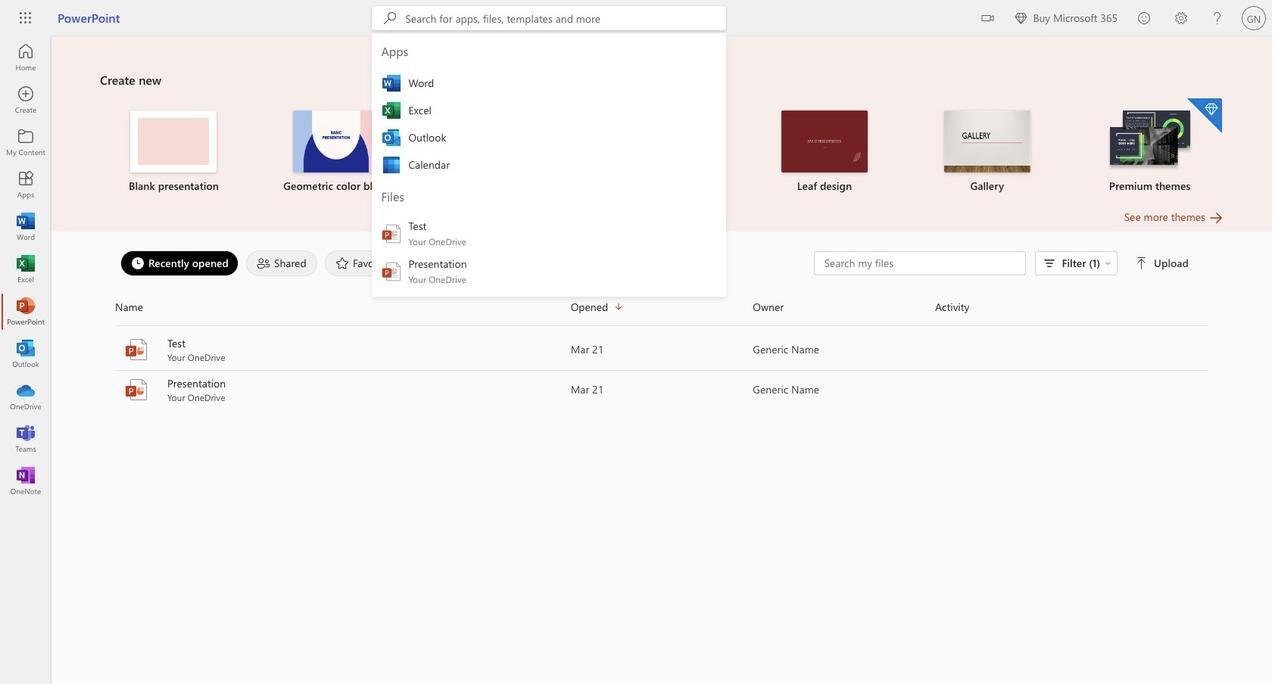 Task type: vqa. For each thing, say whether or not it's contained in the screenshot.
group
yes



Task type: describe. For each thing, give the bounding box(es) containing it.
3 tab from the left
[[321, 251, 409, 276]]

home image
[[18, 50, 33, 65]]

2 image__l4etb image from the top
[[383, 101, 401, 120]]

my content image
[[18, 135, 33, 150]]

0 vertical spatial powerpoint image
[[18, 304, 33, 320]]

recently opened element
[[120, 251, 238, 276]]

outlook image
[[18, 347, 33, 362]]

Search box. Suggestions appear as you type. search field
[[405, 6, 726, 30]]

create image
[[18, 92, 33, 108]]

2 group from the top
[[372, 179, 726, 291]]

favorites element
[[325, 251, 405, 276]]

word image
[[18, 220, 33, 235]]

Search my files text field
[[823, 256, 1018, 271]]

1 32x32 image from the top
[[381, 223, 402, 245]]

leaf design element
[[752, 111, 897, 194]]

powerpoint image inside name test cell
[[124, 338, 148, 362]]

2 tab from the left
[[242, 251, 321, 276]]

shared element
[[246, 251, 317, 276]]

name test cell
[[115, 336, 571, 363]]

teams image
[[18, 432, 33, 447]]

powerpoint image
[[124, 378, 148, 402]]

excel image
[[18, 262, 33, 277]]

activity, column 4 of 4 column header
[[935, 295, 1208, 320]]

geometric color block element
[[264, 111, 409, 194]]

1 tab from the left
[[117, 251, 242, 276]]

displaying 2 out of 2 files. status
[[814, 251, 1192, 276]]



Task type: locate. For each thing, give the bounding box(es) containing it.
onedrive image
[[18, 389, 33, 404]]

apps element
[[372, 33, 408, 70]]

3 image__l4etb image from the top
[[383, 129, 401, 147]]

leaf design image
[[781, 111, 868, 173]]

powerpoint image up 'outlook' icon
[[18, 304, 33, 320]]

premium templates diamond image
[[1187, 98, 1222, 133]]

blank presentation element
[[101, 111, 246, 194]]

list
[[100, 97, 1224, 209]]

gallery element
[[915, 111, 1059, 194]]

0 vertical spatial 32x32 image
[[381, 223, 402, 245]]

main content
[[51, 36, 1272, 410]]

premium themes element
[[1078, 98, 1222, 194]]

files element
[[372, 179, 404, 215]]

group
[[372, 33, 726, 179], [372, 179, 726, 291]]

row
[[115, 295, 1208, 326]]

2 32x32 image from the top
[[381, 261, 402, 282]]

1 vertical spatial powerpoint image
[[124, 338, 148, 362]]

gn image
[[1242, 6, 1266, 30]]

premium themes image
[[1107, 111, 1193, 171]]

onenote image
[[18, 474, 33, 489]]

geometric color block image
[[293, 111, 380, 173]]

powerpoint image up powerpoint icon
[[124, 338, 148, 362]]

1 horizontal spatial powerpoint image
[[124, 338, 148, 362]]

tab list
[[117, 247, 814, 280]]

None search field
[[372, 6, 726, 297]]

navigation
[[0, 36, 51, 503]]

1 image__l4etb image from the top
[[383, 74, 401, 92]]

banner
[[0, 0, 1272, 297]]

0 horizontal spatial powerpoint image
[[18, 304, 33, 320]]

image__l4etb image
[[383, 74, 401, 92], [383, 101, 401, 120], [383, 129, 401, 147], [383, 156, 401, 174]]

powerpoint image
[[18, 304, 33, 320], [124, 338, 148, 362]]

apps image
[[18, 177, 33, 192]]

tab
[[117, 251, 242, 276], [242, 251, 321, 276], [321, 251, 409, 276]]

minimalist sales pitch element
[[427, 111, 571, 194]]

1 group from the top
[[372, 33, 726, 179]]

application
[[0, 36, 1272, 684]]

name presentation cell
[[115, 376, 571, 404]]

32x32 image
[[381, 223, 402, 245], [381, 261, 402, 282]]

4 image__l4etb image from the top
[[383, 156, 401, 174]]

1 vertical spatial 32x32 image
[[381, 261, 402, 282]]

gallery image
[[944, 111, 1030, 173]]



